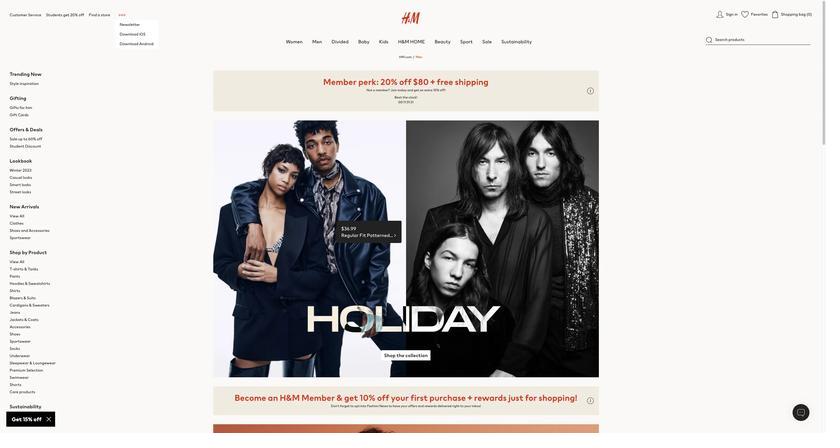 Task type: locate. For each thing, give the bounding box(es) containing it.
sale inside offers & deals sale up to 60% off student discount
[[10, 136, 17, 142]]

care right take
[[29, 413, 38, 419]]

a
[[98, 12, 100, 18], [373, 88, 375, 93]]

a right the not
[[373, 88, 375, 93]]

h&m home link
[[398, 38, 425, 45]]

an left 'extra'
[[420, 88, 424, 93]]

rewards left the just
[[474, 392, 507, 404]]

0 horizontal spatial and
[[21, 228, 28, 234]]

0 vertical spatial view
[[10, 213, 19, 219]]

beat
[[395, 95, 402, 100]]

accessories
[[29, 228, 50, 234], [10, 324, 30, 330]]

sale right sport link on the top right of page
[[483, 38, 492, 45]]

all up shirts
[[20, 259, 24, 265]]

1 horizontal spatial get
[[344, 392, 358, 404]]

0 horizontal spatial an
[[268, 392, 278, 404]]

0 horizontal spatial sustainability
[[10, 403, 41, 410]]

sale
[[483, 38, 492, 45], [10, 136, 17, 142]]

0 vertical spatial care
[[10, 389, 18, 395]]

the left collection
[[397, 352, 405, 359]]

h&m take care link
[[10, 413, 70, 420]]

0 vertical spatial member
[[323, 76, 357, 88]]

1 horizontal spatial for
[[525, 392, 537, 404]]

1 vertical spatial view all link
[[10, 259, 70, 266]]

& left deals
[[25, 126, 29, 133]]

1 vertical spatial +
[[468, 392, 472, 404]]

sleepwear
[[10, 360, 29, 366]]

divided link
[[332, 38, 349, 45]]

sportswear up socks
[[10, 339, 31, 344]]

1 vertical spatial download
[[120, 41, 138, 47]]

jackets & coats link
[[10, 316, 70, 324]]

1 download from the top
[[120, 31, 138, 37]]

0 vertical spatial sale
[[483, 38, 492, 45]]

20% inside header.primary.navigation element
[[70, 12, 78, 18]]

0 vertical spatial the
[[403, 95, 408, 100]]

all up the clothes
[[20, 213, 24, 219]]

1 vertical spatial shop
[[384, 352, 396, 359]]

offers & deals sale up to 60% off student discount
[[10, 126, 43, 149]]

10% right opt
[[360, 392, 375, 404]]

off right join
[[399, 76, 412, 88]]

students
[[46, 12, 62, 18]]

0 vertical spatial +
[[430, 76, 435, 88]]

view inside shop by product view all t-shirts & tanks pants hoodies & sweatshirts shirts blazers & suits cardigans & sweaters jeans jackets & coats accessories shoes sportswear socks underwear sleepwear & loungewear premium selection swimwear shorts care products
[[10, 259, 19, 265]]

find
[[89, 12, 97, 18]]

looks right street
[[22, 189, 31, 195]]

2 vertical spatial and
[[418, 404, 424, 409]]

sustainability right sale link in the top right of the page
[[502, 38, 532, 45]]

1 vertical spatial the
[[397, 352, 405, 359]]

regular
[[341, 232, 359, 239]]

gifts
[[10, 105, 19, 111]]

0 vertical spatial 10%
[[433, 88, 439, 93]]

shoes and accessories link
[[10, 227, 70, 234]]

$80
[[413, 76, 429, 88]]

& right shirts
[[24, 266, 27, 272]]

gift
[[10, 112, 17, 118]]

view inside new arrivals view all clothes shoes and accessories sportswear
[[10, 213, 19, 219]]

not
[[367, 88, 373, 93]]

baby
[[358, 38, 370, 45]]

care down the shorts
[[10, 389, 18, 395]]

hm.com / men
[[399, 55, 423, 59]]

get
[[63, 12, 69, 18], [414, 88, 419, 93], [344, 392, 358, 404]]

h&m home
[[398, 38, 425, 45]]

offers
[[408, 404, 417, 409]]

now
[[31, 71, 42, 78]]

accessories down clothes link
[[29, 228, 50, 234]]

shop left by at the left of page
[[10, 249, 21, 256]]

0 vertical spatial shoes
[[10, 228, 20, 234]]

shoes down the clothes
[[10, 228, 20, 234]]

sportswear inside shop by product view all t-shirts & tanks pants hoodies & sweatshirts shirts blazers & suits cardigans & sweaters jeans jackets & coats accessories shoes sportswear socks underwear sleepwear & loungewear premium selection swimwear shorts care products
[[10, 339, 31, 344]]

sustainability link
[[502, 38, 532, 45]]

shoes
[[10, 228, 20, 234], [10, 331, 20, 337]]

1 vertical spatial get
[[414, 88, 419, 93]]

20% inside member perk: 20% off $80 + free shipping not a member? join today and get an extra 10% off! beat the clock! 00:11:31:31
[[381, 76, 398, 88]]

2 view all link from the top
[[10, 259, 70, 266]]

off left find
[[79, 12, 84, 18]]

shoes up socks
[[10, 331, 20, 337]]

1 vertical spatial a
[[373, 88, 375, 93]]

2 horizontal spatial and
[[418, 404, 424, 409]]

20% for get
[[70, 12, 78, 18]]

0 horizontal spatial 10%
[[360, 392, 375, 404]]

for right the just
[[525, 392, 537, 404]]

shop left collection
[[384, 352, 396, 359]]

1 vertical spatial accessories
[[10, 324, 30, 330]]

1 horizontal spatial care
[[29, 413, 38, 419]]

men link right "women"
[[312, 38, 322, 45]]

& inside become an h&m member & get 10% off your first purchase + rewards just for shopping! don't forget to opt into fashion news to have your offers and rewards delivered right to your inbox!
[[337, 392, 343, 404]]

0 vertical spatial sustainability
[[502, 38, 532, 45]]

shopping!
[[539, 392, 577, 404]]

off inside become an h&m member & get 10% off your first purchase + rewards just for shopping! don't forget to opt into fashion news to have your offers and rewards delivered right to your inbox!
[[377, 392, 389, 404]]

0 horizontal spatial men link
[[312, 38, 322, 45]]

1 vertical spatial sportswear
[[10, 339, 31, 344]]

20% left today
[[381, 76, 398, 88]]

rewards
[[474, 392, 507, 404], [425, 404, 437, 409]]

and inside member perk: 20% off $80 + free shipping not a member? join today and get an extra 10% off! beat the clock! 00:11:31:31
[[407, 88, 413, 93]]

member left perk:
[[323, 76, 357, 88]]

1 vertical spatial h&m
[[280, 392, 300, 404]]

1 vertical spatial men
[[416, 55, 423, 59]]

an
[[420, 88, 424, 93], [268, 392, 278, 404]]

sustainability h&m take care learn more
[[10, 403, 41, 426]]

+ inside member perk: 20% off $80 + free shipping not a member? join today and get an extra 10% off! beat the clock! 00:11:31:31
[[430, 76, 435, 88]]

students get 20% off
[[46, 12, 84, 18]]

1 vertical spatial member
[[302, 392, 335, 404]]

rewards left delivered
[[425, 404, 437, 409]]

main content containing member perk: 20% off $80 + free shipping
[[0, 50, 822, 433]]

find a store
[[89, 12, 110, 18]]

10% left off! on the right top
[[433, 88, 439, 93]]

view all link down arrivals
[[10, 213, 70, 220]]

sustainability inside header.primary.navigation element
[[502, 38, 532, 45]]

view up the clothes
[[10, 213, 19, 219]]

1 horizontal spatial shop
[[384, 352, 396, 359]]

accessories inside new arrivals view all clothes shoes and accessories sportswear
[[29, 228, 50, 234]]

1 vertical spatial shoes
[[10, 331, 20, 337]]

download for download ios
[[120, 31, 138, 37]]

1 vertical spatial 20%
[[381, 76, 398, 88]]

men right "women"
[[312, 38, 322, 45]]

sale left up
[[10, 136, 17, 142]]

+ right right
[[468, 392, 472, 404]]

tanks
[[28, 266, 38, 272]]

0 horizontal spatial for
[[20, 105, 25, 111]]

0 horizontal spatial h&m
[[10, 413, 19, 419]]

1 vertical spatial men link
[[416, 55, 423, 59]]

to inside offers & deals sale up to 60% off student discount
[[23, 136, 27, 142]]

get right students
[[63, 12, 69, 18]]

1 horizontal spatial men
[[416, 55, 423, 59]]

to left opt
[[350, 404, 354, 409]]

accessories link
[[10, 324, 70, 331]]

2 vertical spatial looks
[[22, 189, 31, 195]]

become an h&m member & get 10% off your first purchase + rewards just for shopping! don't forget to opt into fashion news to have your offers and rewards delivered right to your inbox!
[[235, 392, 577, 409]]

2 sportswear from the top
[[10, 339, 31, 344]]

view up t- at the bottom left of page
[[10, 259, 19, 265]]

shorts link
[[10, 381, 70, 389]]

for inside become an h&m member & get 10% off your first purchase + rewards just for shopping! don't forget to opt into fashion news to have your offers and rewards delivered right to your inbox!
[[525, 392, 537, 404]]

for left him
[[20, 105, 25, 111]]

0 vertical spatial download
[[120, 31, 138, 37]]

fashion
[[367, 404, 379, 409]]

and down the clothes
[[21, 228, 28, 234]]

member inside member perk: 20% off $80 + free shipping not a member? join today and get an extra 10% off! beat the clock! 00:11:31:31
[[323, 76, 357, 88]]

shop by product view all t-shirts & tanks pants hoodies & sweatshirts shirts blazers & suits cardigans & sweaters jeans jackets & coats accessories shoes sportswear socks underwear sleepwear & loungewear premium selection swimwear shorts care products
[[10, 249, 56, 395]]

premium
[[10, 368, 26, 373]]

the inside member perk: 20% off $80 + free shipping not a member? join today and get an extra 10% off! beat the clock! 00:11:31:31
[[403, 95, 408, 100]]

0 vertical spatial all
[[20, 213, 24, 219]]

coats
[[28, 317, 39, 323]]

0 vertical spatial accessories
[[29, 228, 50, 234]]

member left forget
[[302, 392, 335, 404]]

sportswear link down clothes link
[[10, 234, 70, 242]]

1 vertical spatial sustainability
[[10, 403, 41, 410]]

view all link up the tanks
[[10, 259, 70, 266]]

an inside become an h&m member & get 10% off your first purchase + rewards just for shopping! don't forget to opt into fashion news to have your offers and rewards delivered right to your inbox!
[[268, 392, 278, 404]]

0 horizontal spatial sale
[[10, 136, 17, 142]]

1 vertical spatial care
[[29, 413, 38, 419]]

cardigans
[[10, 303, 28, 308]]

trending now style inspiration
[[10, 71, 42, 86]]

0 vertical spatial men
[[312, 38, 322, 45]]

for inside gifting gifts for him gift cards
[[20, 105, 25, 111]]

0 vertical spatial 20%
[[70, 12, 78, 18]]

0 vertical spatial shop
[[10, 249, 21, 256]]

accessories down jackets
[[10, 324, 30, 330]]

looks
[[23, 175, 32, 180], [22, 182, 31, 188], [22, 189, 31, 195]]

shirts link
[[10, 287, 70, 295]]

students get 20% off link
[[46, 12, 84, 18]]

gift cards link
[[10, 111, 70, 119]]

+ inside become an h&m member & get 10% off your first purchase + rewards just for shopping! don't forget to opt into fashion news to have your offers and rewards delivered right to your inbox!
[[468, 392, 472, 404]]

1 all from the top
[[20, 213, 24, 219]]

to
[[23, 136, 27, 142], [350, 404, 354, 409], [389, 404, 392, 409], [460, 404, 464, 409]]

1 vertical spatial sportswear link
[[10, 338, 70, 345]]

shoes inside shop by product view all t-shirts & tanks pants hoodies & sweatshirts shirts blazers & suits cardigans & sweaters jeans jackets & coats accessories shoes sportswear socks underwear sleepwear & loungewear premium selection swimwear shorts care products
[[10, 331, 20, 337]]

home
[[410, 38, 425, 45]]

shop for shop by product view all t-shirts & tanks pants hoodies & sweatshirts shirts blazers & suits cardigans & sweaters jeans jackets & coats accessories shoes sportswear socks underwear sleepwear & loungewear premium selection swimwear shorts care products
[[10, 249, 21, 256]]

1 vertical spatial sale
[[10, 136, 17, 142]]

and inside new arrivals view all clothes shoes and accessories sportswear
[[21, 228, 28, 234]]

patterned
[[367, 232, 390, 239]]

0 horizontal spatial a
[[98, 12, 100, 18]]

0 horizontal spatial +
[[430, 76, 435, 88]]

looks down 2023
[[23, 175, 32, 180]]

off up student discount link
[[37, 136, 42, 142]]

new
[[10, 203, 20, 210]]

0 vertical spatial sportswear link
[[10, 234, 70, 242]]

an right become
[[268, 392, 278, 404]]

h&m
[[398, 38, 409, 45], [280, 392, 300, 404], [10, 413, 19, 419]]

off inside header.primary.navigation element
[[79, 12, 84, 18]]

to right up
[[23, 136, 27, 142]]

+ right $80
[[430, 76, 435, 88]]

sustainability up take
[[10, 403, 41, 410]]

1 horizontal spatial and
[[407, 88, 413, 93]]

main content
[[0, 50, 822, 433]]

0 vertical spatial view all link
[[10, 213, 70, 220]]

0 horizontal spatial men
[[312, 38, 322, 45]]

customer service link
[[10, 12, 41, 18]]

0 vertical spatial h&m
[[398, 38, 409, 45]]

men inside header.primary.navigation element
[[312, 38, 322, 45]]

1 vertical spatial 10%
[[360, 392, 375, 404]]

20%
[[70, 12, 78, 18], [381, 76, 398, 88]]

0 vertical spatial and
[[407, 88, 413, 93]]

h&m inside header.primary.navigation element
[[398, 38, 409, 45]]

off left the have at the bottom
[[377, 392, 389, 404]]

1 vertical spatial an
[[268, 392, 278, 404]]

the right beat
[[403, 95, 408, 100]]

customer
[[10, 12, 27, 18]]

ios
[[139, 31, 146, 37]]

get left into
[[344, 392, 358, 404]]

1 horizontal spatial +
[[468, 392, 472, 404]]

up
[[18, 136, 23, 142]]

1 sportswear link from the top
[[10, 234, 70, 242]]

become
[[235, 392, 266, 404]]

men link right /
[[416, 55, 423, 59]]

bag
[[799, 11, 806, 17]]

1 sportswear from the top
[[10, 235, 31, 241]]

download ios
[[120, 31, 146, 37]]

1 horizontal spatial an
[[420, 88, 424, 93]]

lookbook
[[10, 157, 32, 165]]

get up clock!
[[414, 88, 419, 93]]

1 horizontal spatial 20%
[[381, 76, 398, 88]]

1 shoes from the top
[[10, 228, 20, 234]]

0 horizontal spatial shop
[[10, 249, 21, 256]]

shipping
[[455, 76, 489, 88]]

& left opt
[[337, 392, 343, 404]]

1 horizontal spatial sustainability
[[502, 38, 532, 45]]

2 all from the top
[[20, 259, 24, 265]]

newsletter
[[120, 22, 140, 27]]

looks right the smart
[[22, 182, 31, 188]]

today
[[398, 88, 407, 93]]

sport link
[[460, 38, 473, 45]]

a inside member perk: 20% off $80 + free shipping not a member? join today and get an extra 10% off! beat the clock! 00:11:31:31
[[373, 88, 375, 93]]

winter
[[10, 168, 22, 173]]

0 vertical spatial men link
[[312, 38, 322, 45]]

0 vertical spatial an
[[420, 88, 424, 93]]

clothes
[[10, 221, 24, 226]]

1 vertical spatial and
[[21, 228, 28, 234]]

2 view from the top
[[10, 259, 19, 265]]

0 vertical spatial sportswear
[[10, 235, 31, 241]]

by
[[22, 249, 28, 256]]

download down "newsletter"
[[120, 31, 138, 37]]

member
[[323, 76, 357, 88], [302, 392, 335, 404]]

sportswear link down accessories link
[[10, 338, 70, 345]]

1 horizontal spatial a
[[373, 88, 375, 93]]

a right find
[[98, 12, 100, 18]]

1 vertical spatial all
[[20, 259, 24, 265]]

2 vertical spatial get
[[344, 392, 358, 404]]

/
[[413, 55, 415, 59]]

shop inside shop by product view all t-shirts & tanks pants hoodies & sweatshirts shirts blazers & suits cardigans & sweaters jeans jackets & coats accessories shoes sportswear socks underwear sleepwear & loungewear premium selection swimwear shorts care products
[[10, 249, 21, 256]]

download android link
[[115, 39, 158, 49]]

2 horizontal spatial get
[[414, 88, 419, 93]]

and right 'offers'
[[418, 404, 424, 409]]

+
[[430, 76, 435, 88], [468, 392, 472, 404]]

your
[[391, 392, 409, 404], [401, 404, 408, 409], [464, 404, 471, 409]]

learn
[[10, 421, 20, 426]]

1 vertical spatial view
[[10, 259, 19, 265]]

1 vertical spatial looks
[[22, 182, 31, 188]]

download down "download ios"
[[120, 41, 138, 47]]

2 vertical spatial h&m
[[10, 413, 19, 419]]

your right news
[[391, 392, 409, 404]]

10% inside member perk: 20% off $80 + free shipping not a member? join today and get an extra 10% off! beat the clock! 00:11:31:31
[[433, 88, 439, 93]]

2 shoes from the top
[[10, 331, 20, 337]]

1 view from the top
[[10, 213, 19, 219]]

0 horizontal spatial care
[[10, 389, 18, 395]]

men
[[312, 38, 322, 45], [416, 55, 423, 59]]

0 horizontal spatial 20%
[[70, 12, 78, 18]]

1 horizontal spatial sale
[[483, 38, 492, 45]]

1 vertical spatial for
[[525, 392, 537, 404]]

off inside member perk: 20% off $80 + free shipping not a member? join today and get an extra 10% off! beat the clock! 00:11:31:31
[[399, 76, 412, 88]]

men right /
[[416, 55, 423, 59]]

& down the suits
[[29, 303, 32, 308]]

1 horizontal spatial h&m
[[280, 392, 300, 404]]

0 vertical spatial for
[[20, 105, 25, 111]]

kids
[[379, 38, 389, 45]]

sleepwear & loungewear link
[[10, 360, 70, 367]]

20% left find
[[70, 12, 78, 18]]

pants link
[[10, 273, 70, 280]]

0 vertical spatial get
[[63, 12, 69, 18]]

1 horizontal spatial 10%
[[433, 88, 439, 93]]

sportswear down the clothes
[[10, 235, 31, 241]]

and up clock!
[[407, 88, 413, 93]]

2 horizontal spatial h&m
[[398, 38, 409, 45]]

2 download from the top
[[120, 41, 138, 47]]

men inside main content
[[416, 55, 423, 59]]

0 horizontal spatial get
[[63, 12, 69, 18]]



Task type: vqa. For each thing, say whether or not it's contained in the screenshot.
checkout
no



Task type: describe. For each thing, give the bounding box(es) containing it.
1 horizontal spatial men link
[[416, 55, 423, 59]]

product
[[29, 249, 47, 256]]

find a store link
[[89, 12, 110, 18]]

& right hoodies
[[25, 281, 28, 287]]

hoodies
[[10, 281, 24, 287]]

suits
[[27, 295, 36, 301]]

member perk: 20% off $80 + free shipping not a member? join today and get an extra 10% off! beat the clock! 00:11:31:31
[[323, 76, 489, 105]]

0 vertical spatial looks
[[23, 175, 32, 180]]

learn more link
[[10, 420, 70, 427]]

to left the have at the bottom
[[389, 404, 392, 409]]

sustainability for sustainability h&m take care learn more
[[10, 403, 41, 410]]

shirt
[[407, 232, 418, 239]]

header.primary.navigation element
[[10, 5, 826, 49]]

sale up to 60% off link
[[10, 136, 70, 143]]

kids link
[[379, 38, 389, 45]]

new arrivals view all clothes shoes and accessories sportswear
[[10, 203, 50, 241]]

regular fit patterned lyocell shirt
[[341, 232, 418, 239]]

swimwear link
[[10, 374, 70, 381]]

sign
[[726, 11, 734, 17]]

to right right
[[460, 404, 464, 409]]

& up selection
[[30, 360, 32, 366]]

clock!
[[409, 95, 417, 100]]

all inside new arrivals view all clothes shoes and accessories sportswear
[[20, 213, 24, 219]]

shopping
[[781, 11, 798, 17]]

off!
[[440, 88, 446, 93]]

forget
[[340, 404, 350, 409]]

10% inside become an h&m member & get 10% off your first purchase + rewards just for shopping! don't forget to opt into fashion news to have your offers and rewards delivered right to your inbox!
[[360, 392, 375, 404]]

get inside header.primary.navigation element
[[63, 12, 69, 18]]

h&m image
[[402, 12, 420, 24]]

sustainability for sustainability
[[502, 38, 532, 45]]

extra
[[424, 88, 433, 93]]

socks
[[10, 346, 20, 352]]

socks link
[[10, 345, 70, 353]]

shop for shop the collection
[[384, 352, 396, 359]]

discount
[[25, 143, 41, 149]]

pants
[[10, 274, 20, 279]]

download for download android
[[120, 41, 138, 47]]

0 horizontal spatial rewards
[[425, 404, 437, 409]]

right
[[452, 404, 460, 409]]

all inside shop by product view all t-shirts & tanks pants hoodies & sweatshirts shirts blazers & suits cardigans & sweaters jeans jackets & coats accessories shoes sportswear socks underwear sleepwear & loungewear premium selection swimwear shorts care products
[[20, 259, 24, 265]]

member?
[[376, 88, 390, 93]]

into
[[360, 404, 366, 409]]

don't
[[331, 404, 339, 409]]

0 vertical spatial a
[[98, 12, 100, 18]]

purchase
[[430, 392, 466, 404]]

hm.com link
[[399, 55, 412, 59]]

shoes link
[[10, 331, 70, 338]]

favorites link
[[742, 11, 768, 18]]

2023
[[23, 168, 32, 173]]

more
[[21, 421, 30, 426]]

collection
[[405, 352, 428, 359]]

swimwear
[[10, 375, 29, 381]]

1 view all link from the top
[[10, 213, 70, 220]]

sale inside header.primary.navigation element
[[483, 38, 492, 45]]

inspiration
[[20, 81, 39, 86]]

take
[[19, 413, 28, 419]]

care inside sustainability h&m take care learn more
[[29, 413, 38, 419]]

get inside member perk: 20% off $80 + free shipping not a member? join today and get an extra 10% off! beat the clock! 00:11:31:31
[[414, 88, 419, 93]]

shoes inside new arrivals view all clothes shoes and accessories sportswear
[[10, 228, 20, 234]]

student discount link
[[10, 143, 70, 150]]

smart looks link
[[10, 181, 70, 189]]

style
[[10, 81, 19, 86]]

& left the suits
[[23, 295, 26, 301]]

and inside become an h&m member & get 10% off your first purchase + rewards just for shopping! don't forget to opt into fashion news to have your offers and rewards delivered right to your inbox!
[[418, 404, 424, 409]]

get inside become an h&m member & get 10% off your first purchase + rewards just for shopping! don't forget to opt into fashion news to have your offers and rewards delivered right to your inbox!
[[344, 392, 358, 404]]

selection
[[26, 368, 43, 373]]

trending
[[10, 71, 30, 78]]

care inside shop by product view all t-shirts & tanks pants hoodies & sweatshirts shirts blazers & suits cardigans & sweaters jeans jackets & coats accessories shoes sportswear socks underwear sleepwear & loungewear premium selection swimwear shorts care products
[[10, 389, 18, 395]]

smart
[[10, 182, 21, 188]]

1 horizontal spatial rewards
[[474, 392, 507, 404]]

20% for perk:
[[381, 76, 398, 88]]

your left the inbox!
[[464, 404, 471, 409]]

shopping bag (0) link
[[772, 11, 812, 18]]

member inside become an h&m member & get 10% off your first purchase + rewards just for shopping! don't forget to opt into fashion news to have your offers and rewards delivered right to your inbox!
[[302, 392, 335, 404]]

& inside offers & deals sale up to 60% off student discount
[[25, 126, 29, 133]]

android
[[139, 41, 154, 47]]

& left coats
[[24, 317, 27, 323]]

your right the have at the bottom
[[401, 404, 408, 409]]

download android
[[120, 41, 154, 47]]

beauty link
[[435, 38, 451, 45]]

sportswear inside new arrivals view all clothes shoes and accessories sportswear
[[10, 235, 31, 241]]

jeans link
[[10, 309, 70, 316]]

baby link
[[358, 38, 370, 45]]

shorts
[[10, 382, 21, 388]]

accessories inside shop by product view all t-shirts & tanks pants hoodies & sweatshirts shirts blazers & suits cardigans & sweaters jeans jackets & coats accessories shoes sportswear socks underwear sleepwear & loungewear premium selection swimwear shorts care products
[[10, 324, 30, 330]]

Search products search field
[[706, 35, 811, 45]]

women link
[[286, 38, 303, 45]]

fit
[[360, 232, 366, 239]]

offers
[[10, 126, 24, 133]]

sale link
[[483, 38, 492, 45]]

sweatshirts
[[28, 281, 50, 287]]

shopping bag (0)
[[781, 11, 812, 17]]

h&m inside become an h&m member & get 10% off your first purchase + rewards just for shopping! don't forget to opt into fashion news to have your offers and rewards delivered right to your inbox!
[[280, 392, 300, 404]]

loungewear
[[33, 360, 56, 366]]

join
[[391, 88, 397, 93]]

an inside member perk: 20% off $80 + free shipping not a member? join today and get an extra 10% off! beat the clock! 00:11:31:31
[[420, 88, 424, 93]]

h&m inside sustainability h&m take care learn more
[[10, 413, 19, 419]]

casual looks link
[[10, 174, 70, 181]]

sign in
[[726, 11, 738, 17]]

2 sportswear link from the top
[[10, 338, 70, 345]]

clothes link
[[10, 220, 70, 227]]

shop the collection
[[384, 352, 428, 359]]

store
[[101, 12, 110, 18]]

delivered
[[438, 404, 452, 409]]

sweaters
[[32, 303, 49, 308]]

lyocell
[[391, 232, 406, 239]]

hoodies & sweatshirts link
[[10, 280, 70, 287]]

t-
[[10, 266, 14, 272]]

style inspiration link
[[10, 80, 70, 87]]

casual
[[10, 175, 22, 180]]

deals
[[30, 126, 43, 133]]

newsletter link
[[115, 20, 158, 30]]

care products link
[[10, 389, 70, 396]]

off inside offers & deals sale up to 60% off student discount
[[37, 136, 42, 142]]

winter 2023 link
[[10, 167, 70, 174]]

blazers
[[10, 295, 23, 301]]

lookbook winter 2023 casual looks smart looks street looks
[[10, 157, 32, 195]]

cardigans & sweaters link
[[10, 302, 70, 309]]

underwear
[[10, 353, 30, 359]]



